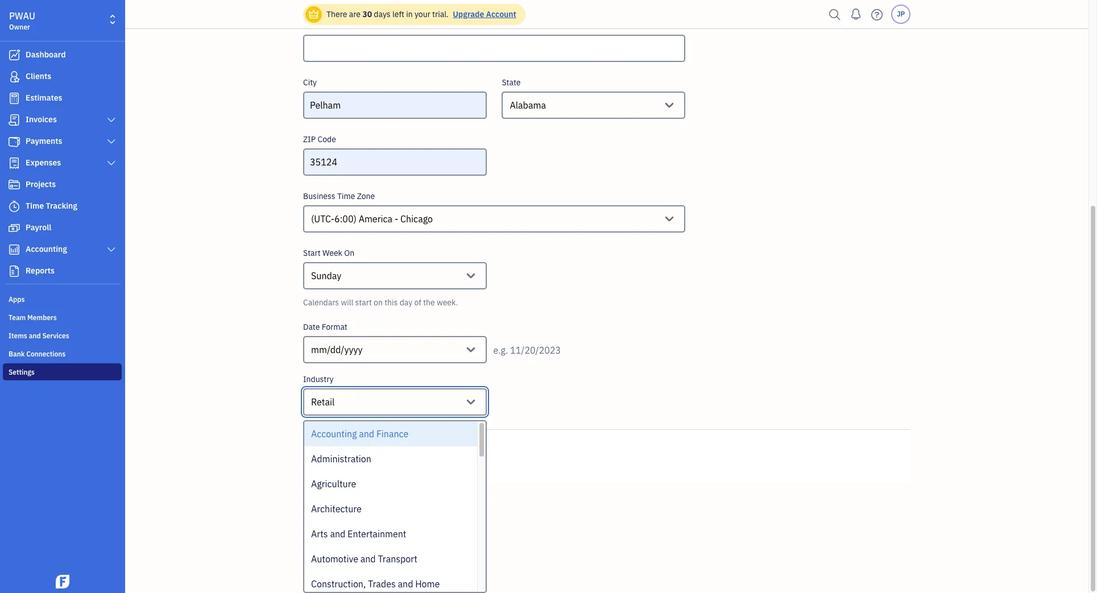 Task type: locate. For each thing, give the bounding box(es) containing it.
chevron large down image down payments link
[[106, 159, 117, 168]]

calendars
[[303, 298, 339, 308]]

entertainment
[[348, 529, 407, 540]]

on
[[374, 298, 383, 308]]

team members
[[9, 314, 57, 322]]

1 horizontal spatial accounting
[[311, 428, 357, 440]]

the
[[423, 298, 435, 308]]

accounting up save on the left
[[311, 428, 357, 440]]

3 chevron large down image from the top
[[106, 159, 117, 168]]

team members link
[[3, 309, 122, 326]]

sunday
[[311, 270, 342, 282]]

accounting
[[26, 244, 67, 254], [311, 428, 357, 440]]

dashboard link
[[3, 45, 122, 65]]

e.g.
[[494, 345, 508, 356]]

time left "zone"
[[337, 191, 355, 201]]

0 vertical spatial accounting
[[26, 244, 67, 254]]

on
[[344, 248, 355, 258]]

clients link
[[3, 67, 122, 87]]

account
[[486, 9, 517, 19]]

payment image
[[7, 136, 21, 147]]

and right arts
[[330, 529, 346, 540]]

time tracking
[[26, 201, 77, 211]]

and
[[29, 332, 41, 340], [359, 428, 374, 440], [330, 529, 346, 540], [361, 554, 376, 565], [398, 579, 413, 590]]

code
[[318, 134, 336, 145]]

changes
[[344, 448, 394, 464]]

jp button
[[892, 5, 911, 24]]

time right timer image
[[26, 201, 44, 211]]

Address Line 1 text field
[[303, 0, 686, 5]]

0 horizontal spatial time
[[26, 201, 44, 211]]

settings link
[[3, 364, 122, 381]]

chevron large down image for invoices
[[106, 116, 117, 125]]

1 chevron large down image from the top
[[106, 116, 117, 125]]

and up changes
[[359, 428, 374, 440]]

chevron large down image inside payments link
[[106, 137, 117, 146]]

City text field
[[303, 92, 487, 119]]

1 vertical spatial services
[[311, 592, 346, 593]]

save changes
[[314, 448, 394, 464]]

and for transport
[[361, 554, 376, 565]]

and left home in the left bottom of the page
[[398, 579, 413, 590]]

and down entertainment
[[361, 554, 376, 565]]

and for finance
[[359, 428, 374, 440]]

services
[[42, 332, 69, 340], [311, 592, 346, 593]]

chevron large down image up expenses link
[[106, 137, 117, 146]]

accounting for accounting and finance
[[311, 428, 357, 440]]

chart image
[[7, 244, 21, 255]]

report image
[[7, 266, 21, 277]]

1 vertical spatial accounting
[[311, 428, 357, 440]]

1 horizontal spatial services
[[311, 592, 346, 593]]

finance
[[377, 428, 409, 440]]

0 vertical spatial chevron large down image
[[106, 116, 117, 125]]

0 horizontal spatial services
[[42, 332, 69, 340]]

days
[[374, 9, 391, 19]]

in
[[406, 9, 413, 19]]

ZIP Code text field
[[303, 149, 487, 176]]

zip code
[[303, 134, 336, 145]]

accounting inside main element
[[26, 244, 67, 254]]

state
[[502, 77, 521, 88]]

chevron large down image up payments link
[[106, 116, 117, 125]]

will
[[341, 298, 353, 308]]

0 horizontal spatial accounting
[[26, 244, 67, 254]]

there
[[327, 9, 347, 19]]

settings
[[9, 368, 35, 377]]

industry element
[[303, 389, 487, 593]]

None text field
[[363, 342, 365, 358]]

Address Line 2 text field
[[303, 35, 686, 62]]

accounting up reports
[[26, 244, 67, 254]]

invoices link
[[3, 110, 122, 130]]

chevron large down image
[[106, 245, 117, 254]]

pwau
[[9, 10, 35, 22]]

retail
[[311, 397, 335, 408]]

chevron large down image inside invoices "link"
[[106, 116, 117, 125]]

1 vertical spatial chevron large down image
[[106, 137, 117, 146]]

services up bank connections link at the left bottom of page
[[42, 332, 69, 340]]

zone
[[357, 191, 375, 201]]

items
[[9, 332, 27, 340]]

2 chevron large down image from the top
[[106, 137, 117, 146]]

day
[[400, 298, 413, 308]]

0 vertical spatial services
[[42, 332, 69, 340]]

calendars will start on this day of the week.
[[303, 298, 458, 308]]

time
[[337, 191, 355, 201], [26, 201, 44, 211]]

accounting inside industry element
[[311, 428, 357, 440]]

time inside main element
[[26, 201, 44, 211]]

arts and entertainment
[[311, 529, 407, 540]]

payroll
[[26, 222, 51, 233]]

notifications image
[[847, 3, 865, 26]]

owner
[[9, 23, 30, 31]]

save
[[314, 448, 341, 464]]

-
[[395, 213, 398, 225]]

and inside main element
[[29, 332, 41, 340]]

automotive and transport
[[311, 554, 418, 565]]

bank
[[9, 350, 25, 358]]

2 vertical spatial chevron large down image
[[106, 159, 117, 168]]

dashboard
[[26, 50, 66, 60]]

jp
[[897, 10, 905, 18]]

estimates link
[[3, 88, 122, 109]]

None text field
[[433, 211, 435, 227]]

left
[[393, 9, 404, 19]]

payments
[[26, 136, 62, 146]]

there are 30 days left in your trial. upgrade account
[[327, 9, 517, 19]]

accounting link
[[3, 240, 122, 260]]

address line 2
[[303, 20, 356, 31]]

2
[[351, 20, 356, 31]]

freshbooks image
[[53, 575, 72, 589]]

start
[[355, 298, 372, 308]]

chevron large down image
[[106, 116, 117, 125], [106, 137, 117, 146], [106, 159, 117, 168]]

chevron large down image for expenses
[[106, 159, 117, 168]]

and right items
[[29, 332, 41, 340]]

save changes button
[[303, 442, 404, 471]]

30
[[363, 9, 372, 19]]

6:00)
[[335, 213, 357, 225]]

and inside construction, trades and home services
[[398, 579, 413, 590]]

services down construction,
[[311, 592, 346, 593]]



Task type: describe. For each thing, give the bounding box(es) containing it.
apps link
[[3, 291, 122, 308]]

payroll link
[[3, 218, 122, 238]]

address
[[303, 20, 333, 31]]

items and services link
[[3, 327, 122, 344]]

accounting for accounting
[[26, 244, 67, 254]]

start week on
[[303, 248, 355, 258]]

e.g. 11/20/2023
[[494, 345, 561, 356]]

expenses link
[[3, 153, 122, 174]]

reports link
[[3, 261, 122, 282]]

chicago
[[401, 213, 433, 225]]

expense image
[[7, 158, 21, 169]]

business time zone
[[303, 191, 375, 201]]

11/20/2023
[[510, 345, 561, 356]]

time tracking link
[[3, 196, 122, 217]]

line
[[334, 20, 349, 31]]

timer image
[[7, 201, 21, 212]]

and for services
[[29, 332, 41, 340]]

services inside main element
[[42, 332, 69, 340]]

accounting and finance
[[311, 428, 409, 440]]

chevron large down image for payments
[[106, 137, 117, 146]]

architecture
[[311, 504, 362, 515]]

(utc-6:00) america - chicago
[[311, 213, 433, 225]]

estimate image
[[7, 93, 21, 104]]

services inside construction, trades and home services
[[311, 592, 346, 593]]

upgrade account link
[[451, 9, 517, 19]]

bank connections
[[9, 350, 66, 358]]

tracking
[[46, 201, 77, 211]]

construction, trades and home services
[[311, 579, 440, 593]]

zip
[[303, 134, 316, 145]]

money image
[[7, 222, 21, 234]]

administration
[[311, 453, 371, 465]]

trial.
[[432, 9, 449, 19]]

home
[[415, 579, 440, 590]]

dashboard image
[[7, 50, 21, 61]]

date format
[[303, 322, 348, 332]]

format
[[322, 322, 348, 332]]

project image
[[7, 179, 21, 191]]

client image
[[7, 71, 21, 83]]

arts
[[311, 529, 328, 540]]

go to help image
[[868, 6, 886, 23]]

construction,
[[311, 579, 366, 590]]

estimates
[[26, 93, 62, 103]]

projects link
[[3, 175, 122, 195]]

week
[[323, 248, 342, 258]]

apps
[[9, 295, 25, 304]]

projects
[[26, 179, 56, 189]]

invoice image
[[7, 114, 21, 126]]

this
[[385, 298, 398, 308]]

of
[[414, 298, 421, 308]]

members
[[27, 314, 57, 322]]

transport
[[378, 554, 418, 565]]

crown image
[[308, 8, 320, 20]]

and for entertainment
[[330, 529, 346, 540]]

bank connections link
[[3, 345, 122, 362]]

alabama
[[510, 100, 546, 111]]

are
[[349, 9, 361, 19]]

upgrade
[[453, 9, 484, 19]]

clients
[[26, 71, 51, 81]]

business
[[303, 191, 335, 201]]

start
[[303, 248, 321, 258]]

your
[[415, 9, 431, 19]]

reports
[[26, 266, 55, 276]]

team
[[9, 314, 26, 322]]

agriculture
[[311, 479, 356, 490]]

pwau owner
[[9, 10, 35, 31]]

date
[[303, 322, 320, 332]]

(utc-
[[311, 213, 335, 225]]

city
[[303, 77, 317, 88]]

mm/dd/yyyy
[[311, 344, 363, 356]]

main element
[[0, 0, 154, 593]]

1 horizontal spatial time
[[337, 191, 355, 201]]

week.
[[437, 298, 458, 308]]

connections
[[26, 350, 66, 358]]

america
[[359, 213, 393, 225]]

search image
[[826, 6, 844, 23]]

payments link
[[3, 131, 122, 152]]

invoices
[[26, 114, 57, 125]]

items and services
[[9, 332, 69, 340]]

trades
[[368, 579, 396, 590]]



Task type: vqa. For each thing, say whether or not it's contained in the screenshot.
Import Clients BUTTON
no



